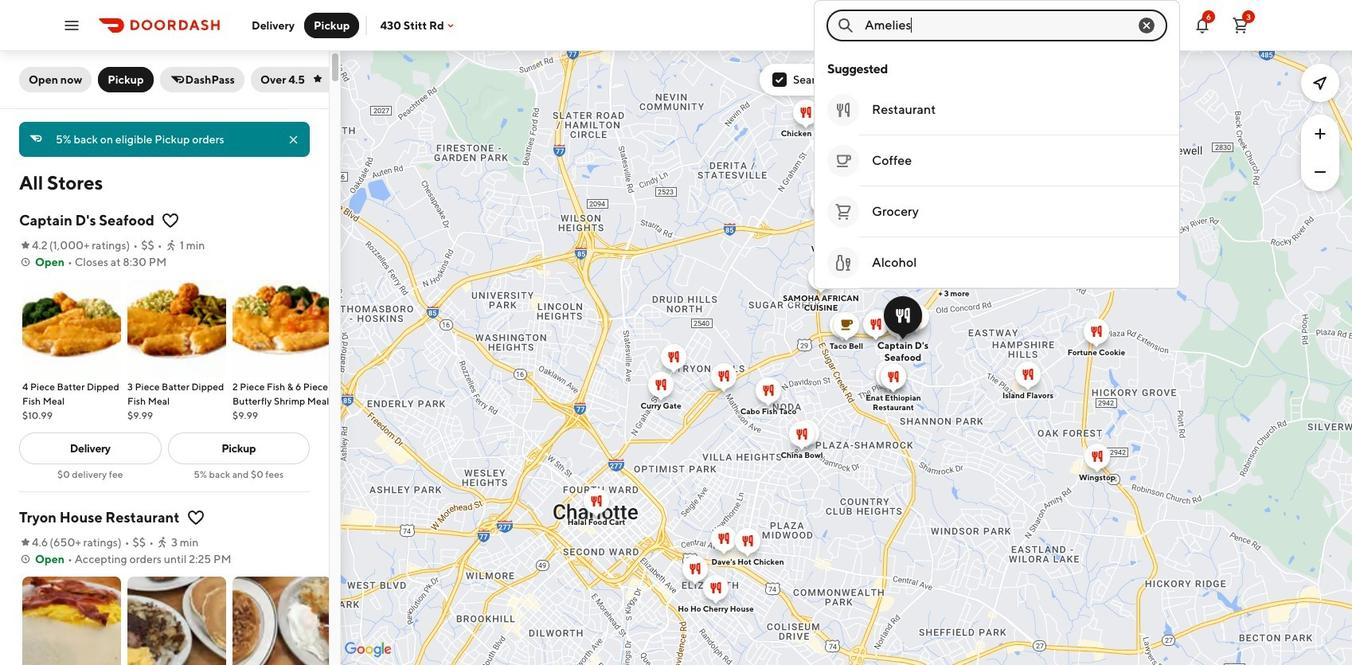 Task type: locate. For each thing, give the bounding box(es) containing it.
recenter the map image
[[1311, 73, 1330, 92]]

clear search input image
[[1137, 16, 1157, 35]]

1 items, open order cart image
[[1231, 16, 1251, 35]]

map region
[[316, 0, 1352, 665]]

4 piece batter dipped fish meal image
[[22, 280, 121, 378]]

Store search: begin typing to search for stores available on DoorDash text field
[[865, 16, 1122, 34]]

None checkbox
[[773, 72, 787, 87]]

3 piece batter dipped fish meal image
[[127, 280, 226, 378]]

2 piece fish & 6 piece butterfly shrimp meal image
[[233, 280, 331, 378]]

#3 waffle breakfast image
[[233, 577, 331, 665]]

list box
[[815, 84, 1180, 288]]



Task type: vqa. For each thing, say whether or not it's contained in the screenshot.
list box
yes



Task type: describe. For each thing, give the bounding box(es) containing it.
powered by google image
[[345, 642, 392, 658]]

zoom in image
[[1311, 124, 1330, 143]]

tryon house special breakfast image
[[22, 577, 121, 665]]

notification bell image
[[1193, 16, 1212, 35]]

open menu image
[[62, 16, 81, 35]]

#1 pancake breakfast image
[[127, 577, 226, 665]]

average rating of 4.6 out of 5 element
[[19, 534, 48, 550]]

average rating of 4.2 out of 5 element
[[19, 237, 48, 253]]

zoom out image
[[1311, 162, 1330, 182]]



